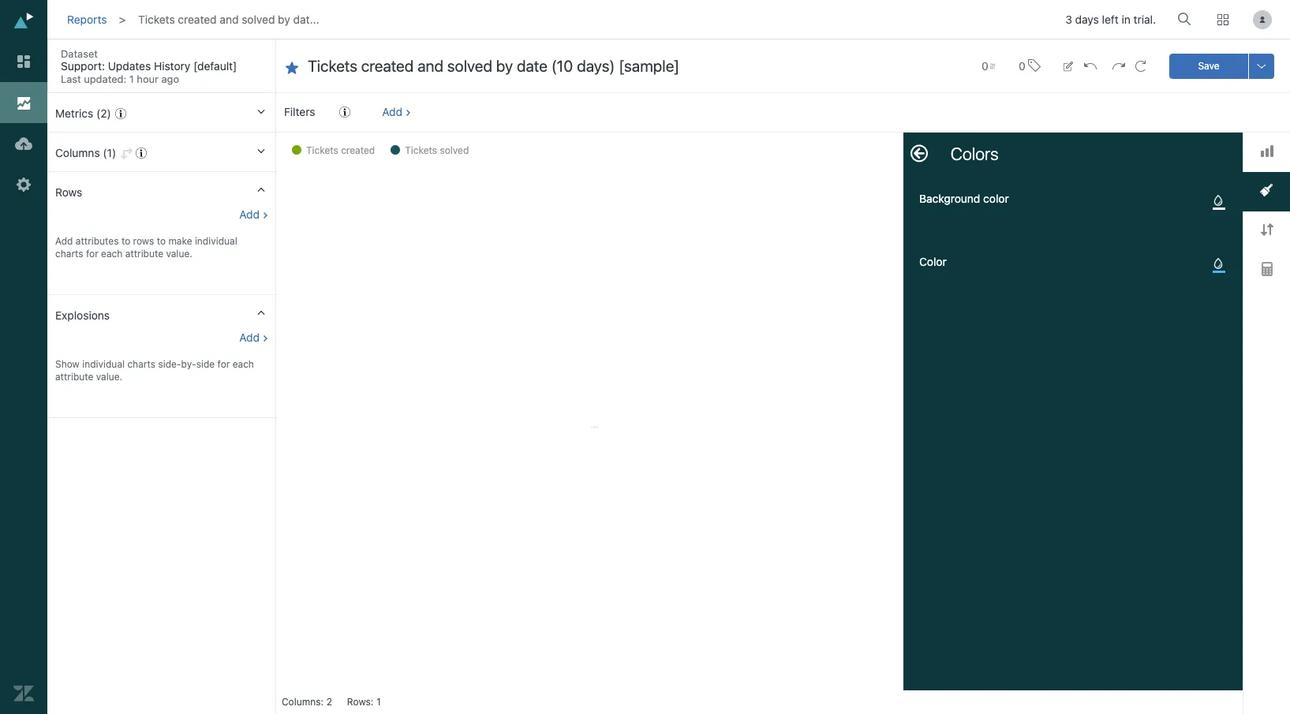 Task type: locate. For each thing, give the bounding box(es) containing it.
and
[[220, 13, 239, 26]]

3 days left in trial.
[[1066, 13, 1156, 26]]

to
[[121, 235, 130, 247], [157, 235, 166, 247]]

0 vertical spatial created
[[178, 13, 217, 26]]

0 vertical spatial value.
[[166, 248, 192, 260]]

for right side
[[217, 358, 230, 370]]

1 horizontal spatial tickets
[[306, 144, 338, 156]]

save group
[[1170, 53, 1275, 79]]

tickets solved
[[405, 144, 469, 156]]

for
[[86, 248, 98, 260], [217, 358, 230, 370]]

columns (1)
[[55, 146, 116, 159]]

trial.
[[1134, 13, 1156, 26]]

[default]
[[193, 59, 237, 73]]

combined shape image
[[1260, 184, 1273, 197]]

by-
[[181, 358, 196, 370]]

updates
[[108, 59, 151, 73]]

1 vertical spatial solved
[[440, 144, 469, 156]]

1 left "hour"
[[129, 73, 134, 85]]

1 horizontal spatial for
[[217, 358, 230, 370]]

explosions
[[55, 309, 110, 322]]

1 horizontal spatial 0
[[1019, 59, 1026, 72]]

arrow left3 image
[[911, 144, 928, 162]]

1 horizontal spatial attribute
[[125, 248, 163, 260]]

each down attributes
[[101, 248, 123, 260]]

columns:
[[282, 696, 324, 708]]

each
[[101, 248, 123, 260], [233, 358, 254, 370]]

0 right 0 dropdown button
[[1019, 59, 1026, 72]]

save
[[1198, 60, 1220, 71]]

solved
[[242, 13, 275, 26], [440, 144, 469, 156]]

admin image
[[13, 174, 34, 195]]

individual inside show individual charts side-by-side for each attribute value.
[[82, 358, 125, 370]]

0 horizontal spatial created
[[178, 13, 217, 26]]

0 horizontal spatial attribute
[[55, 371, 93, 383]]

0 horizontal spatial charts
[[55, 248, 83, 260]]

0 horizontal spatial solved
[[242, 13, 275, 26]]

1 vertical spatial created
[[341, 144, 375, 156]]

1 horizontal spatial open in-app guide image
[[339, 107, 350, 118]]

individual
[[195, 235, 237, 247], [82, 358, 125, 370]]

for inside add attributes to rows to make individual charts for each attribute value.
[[86, 248, 98, 260]]

1 vertical spatial each
[[233, 358, 254, 370]]

0
[[982, 59, 989, 72], [1019, 59, 1026, 72]]

1 vertical spatial value.
[[96, 371, 122, 383]]

to right 'rows'
[[157, 235, 166, 247]]

0 inside dropdown button
[[982, 59, 989, 72]]

charts
[[55, 248, 83, 260], [127, 358, 155, 370]]

created
[[178, 13, 217, 26], [341, 144, 375, 156]]

0 horizontal spatial each
[[101, 248, 123, 260]]

filters
[[284, 105, 315, 118]]

1
[[129, 73, 134, 85], [377, 696, 381, 708]]

1 vertical spatial attribute
[[55, 371, 93, 383]]

charts down attributes
[[55, 248, 83, 260]]

0 left 0 button
[[982, 59, 989, 72]]

for down attributes
[[86, 248, 98, 260]]

0 vertical spatial each
[[101, 248, 123, 260]]

value. down explosions
[[96, 371, 122, 383]]

0 vertical spatial individual
[[195, 235, 237, 247]]

(2)
[[96, 107, 111, 120]]

1 vertical spatial charts
[[127, 358, 155, 370]]

attributes
[[76, 235, 119, 247]]

colors
[[951, 144, 999, 164]]

0 horizontal spatial for
[[86, 248, 98, 260]]

charts left "side-"
[[127, 358, 155, 370]]

1 vertical spatial for
[[217, 358, 230, 370]]

0 vertical spatial attribute
[[125, 248, 163, 260]]

tickets created
[[306, 144, 375, 156]]

created for tickets created
[[341, 144, 375, 156]]

open in-app guide image right (1)
[[136, 148, 147, 159]]

add inside add attributes to rows to make individual charts for each attribute value.
[[55, 235, 73, 247]]

0 horizontal spatial open in-app guide image
[[136, 148, 147, 159]]

0 horizontal spatial 0
[[982, 59, 989, 72]]

1 horizontal spatial value.
[[166, 248, 192, 260]]

color
[[983, 192, 1009, 205]]

0 vertical spatial for
[[86, 248, 98, 260]]

value. inside show individual charts side-by-side for each attribute value.
[[96, 371, 122, 383]]

0 horizontal spatial to
[[121, 235, 130, 247]]

0 horizontal spatial tickets
[[138, 13, 175, 26]]

attribute down show at the left bottom
[[55, 371, 93, 383]]

2 horizontal spatial tickets
[[405, 144, 437, 156]]

show individual charts side-by-side for each attribute value.
[[55, 358, 254, 383]]

individual right show at the left bottom
[[82, 358, 125, 370]]

metrics (2)
[[55, 107, 111, 120]]

3
[[1066, 13, 1072, 26]]

add
[[382, 105, 402, 118], [239, 208, 260, 221], [55, 235, 73, 247], [239, 331, 260, 344]]

graph image
[[1261, 145, 1273, 157]]

attribute
[[125, 248, 163, 260], [55, 371, 93, 383]]

0 vertical spatial 1
[[129, 73, 134, 85]]

dat...
[[293, 13, 319, 26]]

ago
[[161, 73, 179, 85]]

0 inside button
[[1019, 59, 1026, 72]]

each right side
[[233, 358, 254, 370]]

attribute down 'rows'
[[125, 248, 163, 260]]

value.
[[166, 248, 192, 260], [96, 371, 122, 383]]

0 horizontal spatial individual
[[82, 358, 125, 370]]

rows
[[133, 235, 154, 247]]

updated:
[[84, 73, 126, 85]]

1 horizontal spatial each
[[233, 358, 254, 370]]

0 for 0 dropdown button
[[982, 59, 989, 72]]

1 vertical spatial individual
[[82, 358, 125, 370]]

0 vertical spatial charts
[[55, 248, 83, 260]]

left
[[1102, 13, 1119, 26]]

attribute inside add attributes to rows to make individual charts for each attribute value.
[[125, 248, 163, 260]]

2 0 from the left
[[1019, 59, 1026, 72]]

1 vertical spatial 1
[[377, 696, 381, 708]]

1 right rows:
[[377, 696, 381, 708]]

0 button
[[975, 50, 1002, 82]]

1 horizontal spatial created
[[341, 144, 375, 156]]

tickets
[[138, 13, 175, 26], [306, 144, 338, 156], [405, 144, 437, 156]]

open in-app guide image up tickets created
[[339, 107, 350, 118]]

make
[[168, 235, 192, 247]]

0 vertical spatial solved
[[242, 13, 275, 26]]

datasets image
[[13, 133, 34, 154]]

open in-app guide image
[[339, 107, 350, 118], [136, 148, 147, 159]]

value. down 'make'
[[166, 248, 192, 260]]

to left 'rows'
[[121, 235, 130, 247]]

individual right 'make'
[[195, 235, 237, 247]]

0 button
[[1012, 49, 1048, 83]]

0 horizontal spatial 1
[[129, 73, 134, 85]]

1 horizontal spatial to
[[157, 235, 166, 247]]

side-
[[158, 358, 181, 370]]

1 horizontal spatial charts
[[127, 358, 155, 370]]

1 0 from the left
[[982, 59, 989, 72]]

0 vertical spatial open in-app guide image
[[339, 107, 350, 118]]

None text field
[[308, 56, 950, 77]]

calc image
[[1262, 262, 1273, 277]]

1 inside dataset support: updates history [default] last updated: 1 hour ago
[[129, 73, 134, 85]]

0 horizontal spatial value.
[[96, 371, 122, 383]]

columns
[[55, 146, 100, 159]]

rows
[[55, 185, 82, 199]]

1 horizontal spatial individual
[[195, 235, 237, 247]]



Task type: vqa. For each thing, say whether or not it's contained in the screenshot.
0 inside dropdown button
yes



Task type: describe. For each thing, give the bounding box(es) containing it.
side
[[196, 358, 215, 370]]

in
[[1122, 13, 1131, 26]]

dataset
[[61, 47, 98, 60]]

show
[[55, 358, 80, 370]]

Search... field
[[1181, 7, 1196, 31]]

each inside add attributes to rows to make individual charts for each attribute value.
[[101, 248, 123, 260]]

reports image
[[13, 92, 34, 113]]

other options image
[[1256, 60, 1268, 72]]

each inside show individual charts side-by-side for each attribute value.
[[233, 358, 254, 370]]

0 for 0 button
[[1019, 59, 1026, 72]]

2 to from the left
[[157, 235, 166, 247]]

tickets for tickets created and solved by dat...
[[138, 13, 175, 26]]

created for tickets created and solved by dat...
[[178, 13, 217, 26]]

1 to from the left
[[121, 235, 130, 247]]

charts inside add attributes to rows to make individual charts for each attribute value.
[[55, 248, 83, 260]]

tickets for tickets created
[[306, 144, 338, 156]]

individual inside add attributes to rows to make individual charts for each attribute value.
[[195, 235, 237, 247]]

save button
[[1170, 53, 1249, 79]]

days
[[1075, 13, 1099, 26]]

last
[[61, 73, 81, 85]]

for inside show individual charts side-by-side for each attribute value.
[[217, 358, 230, 370]]

zendesk products image
[[1218, 14, 1229, 25]]

1 vertical spatial open in-app guide image
[[136, 148, 147, 159]]

(1)
[[103, 146, 116, 159]]

rows: 1
[[347, 696, 381, 708]]

open in-app guide image
[[115, 108, 126, 119]]

support:
[[61, 59, 105, 73]]

charts inside show individual charts side-by-side for each attribute value.
[[127, 358, 155, 370]]

tickets created and solved by dat...
[[138, 13, 319, 26]]

add attributes to rows to make individual charts for each attribute value.
[[55, 235, 237, 260]]

attribute inside show individual charts side-by-side for each attribute value.
[[55, 371, 93, 383]]

dataset support: updates history [default] last updated: 1 hour ago
[[61, 47, 237, 85]]

1 horizontal spatial solved
[[440, 144, 469, 156]]

background color
[[919, 192, 1009, 205]]

tickets for tickets solved
[[405, 144, 437, 156]]

reports
[[67, 13, 107, 26]]

color
[[919, 255, 947, 268]]

metrics
[[55, 107, 93, 120]]

rows:
[[347, 696, 374, 708]]

history
[[154, 59, 190, 73]]

background
[[919, 192, 981, 205]]

hour
[[137, 73, 159, 85]]

zendesk image
[[13, 683, 34, 704]]

arrow right14 image
[[262, 51, 276, 66]]

arrows image
[[1261, 224, 1273, 236]]

by
[[278, 13, 290, 26]]

2
[[327, 696, 332, 708]]

1 horizontal spatial 1
[[377, 696, 381, 708]]

value. inside add attributes to rows to make individual charts for each attribute value.
[[166, 248, 192, 260]]

columns: 2
[[282, 696, 332, 708]]

dashboard image
[[13, 51, 34, 72]]



